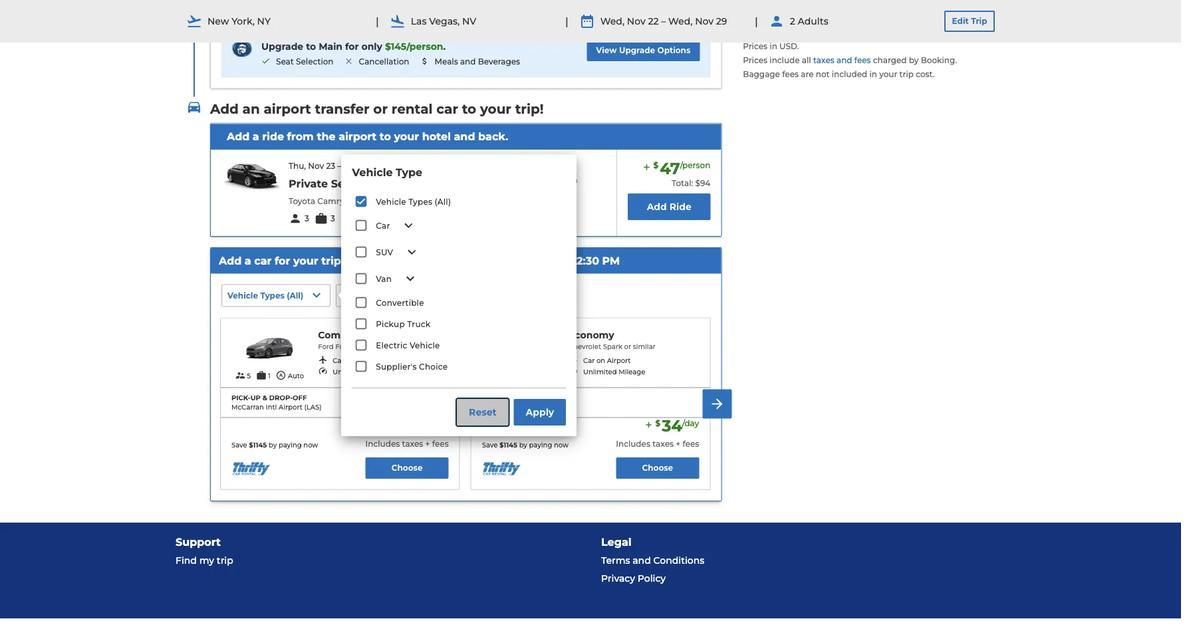Task type: vqa. For each thing, say whether or not it's contained in the screenshot.
Apply button
yes



Task type: describe. For each thing, give the bounding box(es) containing it.
reset
[[469, 407, 496, 418]]

meals and beverages
[[435, 56, 520, 66]]

wed, right 22
[[668, 15, 693, 27]]

airport down "auto"
[[279, 403, 302, 411]]

baggage
[[743, 69, 780, 79]]

1 save $ 1145 by paying now from the left
[[231, 441, 318, 449]]

up to 1 pieces of luggage. image
[[256, 370, 267, 381]]

off inside button
[[437, 291, 449, 300]]

drop- for pay now & save
[[520, 394, 543, 402]]

similar for economy
[[633, 342, 656, 350]]

pick-up & drop-off mccarran intl airport (las) for save
[[231, 394, 322, 411]]

min
[[366, 214, 382, 223]]

1 3 from the left
[[305, 214, 309, 223]]

1 paying from the left
[[279, 441, 302, 449]]

alaska airlines logo image
[[232, 40, 252, 57]]

15 min ride time
[[356, 214, 421, 223]]

vegas,
[[429, 15, 460, 27]]

seat
[[276, 56, 294, 66]]

truck
[[407, 320, 430, 329]]

chevrolet
[[569, 342, 601, 350]]

legal
[[601, 536, 631, 549]]

charged
[[873, 55, 907, 65]]

trip inside "prices in usd. prices include all taxes and fees charged by booking . baggage fees are not included in your trip cost."
[[899, 69, 914, 79]]

intl for save
[[266, 403, 277, 411]]

2 includes from the left
[[616, 439, 650, 449]]

nov left 2:30
[[536, 254, 558, 267]]

not
[[816, 69, 830, 79]]

to down meals and beverages
[[462, 100, 476, 117]]

prices in usd. prices include all taxes and fees charged by booking . baggage fees are not included in your trip cost.
[[743, 41, 957, 79]]

trip!
[[515, 100, 544, 117]]

only
[[361, 41, 382, 52]]

2 save $ 1145 by paying now from the left
[[482, 441, 569, 449]]

1 vertical spatial cancellation
[[527, 175, 578, 185]]

0 horizontal spatial cancellation
[[359, 56, 409, 66]]

types for (
[[260, 291, 285, 300]]

wed, nov 22 – wed, nov 29
[[600, 15, 727, 27]]

electric
[[376, 341, 407, 350]]

2 prices from the top
[[743, 55, 767, 65]]

pick- for save
[[231, 394, 251, 402]]

nov left 22
[[627, 15, 646, 27]]

add for add a car for your trip from thu, nov 23 9:00 am to wed, nov 29 2:30 pm
[[219, 254, 242, 267]]

/day
[[682, 418, 699, 428]]

1 includes from the left
[[365, 439, 400, 449]]

0 horizontal spatial save
[[231, 441, 247, 449]]

34
[[662, 416, 682, 435]]

focus
[[335, 342, 355, 350]]

a for ride
[[253, 130, 259, 143]]

wed, up the view
[[600, 15, 624, 27]]

apply
[[526, 407, 554, 418]]

1 vertical spatial thu,
[[374, 254, 398, 267]]

and right 'meals'
[[460, 56, 476, 66]]

included
[[832, 69, 867, 79]]

thu, nov 23 – wed, nov 29 private sedan toyota camry
[[289, 161, 394, 206]]

1 prices from the top
[[743, 41, 767, 51]]

selection
[[296, 56, 334, 66]]

unlimited mileage for economy
[[583, 368, 645, 376]]

ny
[[257, 15, 271, 27]]

15
[[356, 214, 364, 223]]

(
[[287, 291, 290, 300]]

edit trip button
[[944, 11, 995, 32]]

main
[[319, 41, 342, 52]]

my
[[199, 555, 214, 566]]

find
[[176, 555, 197, 566]]

(all)
[[435, 197, 451, 207]]

total:
[[672, 178, 693, 188]]

2 adults
[[790, 15, 828, 27]]

)
[[301, 291, 303, 300]]

choice
[[419, 362, 448, 372]]

nov right 22
[[695, 15, 714, 27]]

choose for car on airport
[[642, 463, 673, 473]]

0 horizontal spatial car
[[254, 254, 272, 267]]

47
[[660, 159, 680, 178]]

wed, inside thu, nov 23 – wed, nov 29 private sedan toyota camry
[[344, 161, 364, 171]]

1 horizontal spatial save
[[482, 441, 498, 449]]

automatic transmission. image
[[276, 370, 286, 381]]

& for pay now & save
[[513, 394, 518, 402]]

0 horizontal spatial by
[[269, 441, 277, 449]]

vehicle for vehicle types ( all )
[[227, 291, 258, 300]]

2 now from the left
[[554, 441, 569, 449]]

0 horizontal spatial .
[[443, 41, 446, 52]]

edit pick-up and drop-off
[[342, 291, 449, 300]]

9:00
[[441, 254, 465, 267]]

2 horizontal spatial &
[[523, 425, 527, 433]]

edit for edit pick-up and drop-off
[[342, 291, 359, 300]]

add an airport transfer or rental car to your trip!
[[210, 100, 544, 117]]

beverages
[[478, 56, 520, 66]]

transfer
[[315, 100, 370, 117]]

to down add an airport transfer or rental car to your trip!
[[380, 130, 391, 143]]

1
[[268, 372, 270, 380]]

pay
[[487, 425, 501, 433]]

add a ride from the airport to your hotel and back.
[[227, 130, 508, 143]]

trip inside support find my trip
[[217, 555, 233, 566]]

rental
[[391, 100, 433, 117]]

23 inside thu, nov 23 – wed, nov 29 private sedan toyota camry
[[326, 161, 335, 171]]

auto
[[288, 372, 304, 380]]

1 vertical spatial trip
[[321, 254, 341, 267]]

convertible
[[376, 298, 424, 308]]

vehicle types (all)
[[376, 197, 451, 207]]

car for economy
[[583, 356, 595, 364]]

on for compact
[[346, 356, 355, 364]]

0 vertical spatial airport
[[264, 100, 311, 117]]

1 horizontal spatial 23
[[426, 254, 438, 267]]

5
[[247, 372, 251, 380]]

for for only
[[345, 41, 359, 52]]

camry
[[317, 196, 344, 206]]

compact image
[[231, 329, 307, 367]]

your up )
[[293, 254, 318, 267]]

1 horizontal spatial by
[[519, 441, 527, 449]]

1 includes taxes + fees from the left
[[365, 439, 449, 449]]

hotel
[[422, 130, 451, 143]]

supplier's choice
[[376, 362, 448, 372]]

unlimited mileage for compact
[[333, 368, 395, 376]]

privacy policy link
[[601, 569, 1005, 587]]

and right 'hotel'
[[454, 130, 475, 143]]

nov down add a ride from the airport to your hotel and back.
[[366, 161, 382, 171]]

airport down compact ford focus or similar
[[357, 356, 380, 364]]

compact
[[318, 329, 362, 341]]

the
[[317, 130, 336, 143]]

add for add an airport transfer or rental car to your trip!
[[210, 100, 239, 117]]

0 horizontal spatial taxes
[[402, 439, 423, 449]]

included image
[[261, 57, 271, 66]]

mccarran for save
[[231, 403, 264, 411]]

terms
[[601, 555, 630, 566]]

1 horizontal spatial 29
[[561, 254, 574, 267]]

1 horizontal spatial airport
[[339, 130, 377, 143]]

0 vertical spatial /person
[[406, 41, 443, 52]]

and inside "prices in usd. prices include all taxes and fees charged by booking . baggage fees are not included in your trip cost."
[[837, 55, 852, 65]]

intl for pay now & save
[[516, 403, 527, 411]]

all
[[802, 55, 811, 65]]

$94
[[695, 178, 710, 188]]

all
[[290, 291, 301, 300]]

upgrade inside view upgrade options button
[[619, 46, 655, 55]]

vehicle types ( all )
[[227, 291, 303, 300]]

choose button for car on airport
[[616, 458, 699, 479]]

| for wed, nov 22 – wed, nov 29
[[565, 14, 568, 27]]

wed, right am
[[504, 254, 533, 267]]

0 horizontal spatial upgrade
[[261, 41, 303, 52]]

compact ford focus or similar
[[318, 329, 389, 350]]

2 1145 from the left
[[504, 441, 517, 449]]

include
[[770, 55, 800, 65]]

supplier's
[[376, 362, 417, 372]]

edit pick-up and drop-off button
[[336, 284, 456, 307]]

cost.
[[916, 69, 935, 79]]

up for pay now & save
[[501, 394, 511, 402]]

2:30
[[577, 254, 599, 267]]

free
[[507, 175, 525, 185]]

privacy
[[601, 573, 635, 584]]

view upgrade options button
[[587, 40, 700, 61]]

private
[[289, 177, 328, 190]]

car inside 'vehicle type' dialog
[[376, 221, 390, 231]]

car on airport for compact
[[333, 356, 380, 364]]

for for your
[[275, 254, 290, 267]]

vehicle type
[[352, 166, 422, 179]]

suv
[[376, 248, 393, 257]]



Task type: locate. For each thing, give the bounding box(es) containing it.
similar right spark
[[633, 342, 656, 350]]

car down focus
[[333, 356, 344, 364]]

1 vertical spatial –
[[337, 161, 341, 171]]

0 horizontal spatial 29
[[384, 161, 394, 171]]

$ inside $ 34 /day
[[655, 418, 661, 428]]

2 unlimited mileage from the left
[[583, 368, 645, 376]]

29
[[716, 15, 727, 27], [384, 161, 394, 171], [561, 254, 574, 267]]

2 includes taxes + fees from the left
[[616, 439, 699, 449]]

mileage down electric
[[368, 368, 395, 376]]

0 horizontal spatial ride
[[262, 130, 284, 143]]

1 horizontal spatial choose button
[[616, 458, 699, 479]]

similar down pickup
[[366, 342, 389, 350]]

or for compact
[[357, 342, 364, 350]]

0 horizontal spatial choose
[[392, 463, 423, 473]]

2 unlimited from the left
[[583, 368, 617, 376]]

23 left 9:00 in the top left of the page
[[426, 254, 438, 267]]

meals
[[435, 56, 458, 66]]

terms and conditions link
[[601, 551, 1005, 569]]

0 vertical spatial thu,
[[289, 161, 306, 171]]

car
[[436, 100, 458, 117], [254, 254, 272, 267]]

1 horizontal spatial in
[[869, 69, 877, 79]]

or up add a ride from the airport to your hotel and back.
[[373, 100, 388, 117]]

pick- up reset
[[482, 394, 501, 402]]

conditions
[[653, 555, 704, 566]]

and up included
[[837, 55, 852, 65]]

ride for from
[[262, 130, 284, 143]]

1 horizontal spatial &
[[513, 394, 518, 402]]

types up time
[[408, 197, 432, 207]]

car on airport down focus
[[333, 356, 380, 364]]

23
[[326, 161, 335, 171], [426, 254, 438, 267]]

airport right the
[[339, 130, 377, 143]]

0 vertical spatial prices
[[743, 41, 767, 51]]

ride for time
[[384, 214, 400, 223]]

pick- down van on the top
[[361, 291, 382, 300]]

pick-up & drop-off mccarran intl airport (las) for pay now & save
[[482, 394, 572, 411]]

thu, up van on the top
[[374, 254, 398, 267]]

edit left trip
[[952, 16, 969, 26]]

up down van on the top
[[382, 291, 393, 300]]

2 horizontal spatial or
[[624, 342, 631, 350]]

and inside legal terms and conditions privacy policy
[[633, 555, 651, 566]]

0 horizontal spatial types
[[260, 291, 285, 300]]

1 horizontal spatial |
[[565, 14, 568, 27]]

trip
[[899, 69, 914, 79], [321, 254, 341, 267], [217, 555, 233, 566]]

/person inside the $ 47 /person
[[680, 161, 710, 170]]

0 vertical spatial from
[[287, 130, 314, 143]]

vehicle up 15 min ride time
[[376, 197, 406, 207]]

1145
[[253, 441, 267, 449], [504, 441, 517, 449]]

0 horizontal spatial in
[[770, 41, 777, 51]]

fees
[[854, 55, 871, 65], [782, 69, 799, 79], [432, 439, 449, 449], [683, 439, 699, 449]]

22
[[648, 15, 659, 27]]

upgrade to main for only $ 145 /person .
[[261, 41, 446, 52]]

0 horizontal spatial paying
[[279, 441, 302, 449]]

1 horizontal spatial up
[[382, 291, 393, 300]]

1 horizontal spatial .
[[955, 55, 957, 65]]

spark
[[603, 342, 622, 350]]

unlimited mileage down spark
[[583, 368, 645, 376]]

car on airport for economy
[[583, 356, 631, 364]]

off
[[437, 291, 449, 300], [293, 394, 307, 402], [543, 394, 557, 402]]

1 horizontal spatial intl
[[516, 403, 527, 411]]

fee image
[[420, 57, 429, 66]]

+
[[425, 439, 430, 449], [676, 439, 680, 449]]

2 on from the left
[[596, 356, 605, 364]]

pay now & save
[[487, 425, 547, 433]]

edit inside edit pick-up and drop-off button
[[342, 291, 359, 300]]

choose for ford focus
[[392, 463, 423, 473]]

1 horizontal spatial –
[[661, 15, 666, 27]]

2
[[790, 15, 795, 27]]

29 for thu, nov 23 – wed, nov 29 private sedan toyota camry
[[384, 161, 394, 171]]

cancellation right free
[[527, 175, 578, 185]]

similar inside compact ford focus or similar
[[366, 342, 389, 350]]

1 horizontal spatial drop-
[[414, 291, 437, 300]]

add left an at the top left
[[210, 100, 239, 117]]

mileage for economy
[[619, 368, 645, 376]]

1 horizontal spatial trip
[[321, 254, 341, 267]]

similar for compact
[[366, 342, 389, 350]]

1 horizontal spatial off
[[437, 291, 449, 300]]

0 horizontal spatial for
[[275, 254, 290, 267]]

1 mileage from the left
[[368, 368, 395, 376]]

support find my trip
[[176, 536, 233, 566]]

0 horizontal spatial mccarran
[[231, 403, 264, 411]]

(las) right apply
[[555, 403, 572, 411]]

1 vertical spatial edit
[[342, 291, 359, 300]]

unlimited for economy
[[583, 368, 617, 376]]

unlimited for compact
[[333, 368, 366, 376]]

airport up pay now & save on the left bottom
[[529, 403, 553, 411]]

0 horizontal spatial pick-up & drop-off mccarran intl airport (las)
[[231, 394, 322, 411]]

1 horizontal spatial includes
[[616, 439, 650, 449]]

– right 22
[[661, 15, 666, 27]]

1 horizontal spatial unlimited
[[583, 368, 617, 376]]

mileage for compact
[[368, 368, 395, 376]]

upgrade up seat
[[261, 41, 303, 52]]

free cancellation
[[507, 175, 578, 185]]

0 horizontal spatial up
[[251, 394, 261, 402]]

vehicle for vehicle types (all)
[[376, 197, 406, 207]]

0 horizontal spatial now
[[303, 441, 318, 449]]

economy
[[569, 329, 614, 341]]

add
[[210, 100, 239, 117], [227, 130, 250, 143], [647, 201, 667, 212], [219, 254, 242, 267]]

on
[[346, 356, 355, 364], [596, 356, 605, 364]]

off down "auto"
[[293, 394, 307, 402]]

unlimited down focus
[[333, 368, 366, 376]]

2 pick-up & drop-off mccarran intl airport (las) from the left
[[482, 394, 572, 411]]

1 horizontal spatial car on airport
[[583, 356, 631, 364]]

0 horizontal spatial &
[[263, 394, 267, 402]]

0 horizontal spatial from
[[287, 130, 314, 143]]

1 vertical spatial .
[[955, 55, 957, 65]]

2 car on airport from the left
[[583, 356, 631, 364]]

by
[[909, 55, 919, 65], [269, 441, 277, 449], [519, 441, 527, 449]]

nov up private
[[308, 161, 324, 171]]

0 vertical spatial car
[[436, 100, 458, 117]]

2 | from the left
[[565, 14, 568, 27]]

adults
[[798, 15, 828, 27]]

vehicle for vehicle type
[[352, 166, 393, 179]]

types for (all)
[[408, 197, 432, 207]]

car on airport
[[333, 356, 380, 364], [583, 356, 631, 364]]

1 | from the left
[[376, 14, 379, 27]]

1 horizontal spatial mccarran
[[482, 403, 514, 411]]

taxes inside "prices in usd. prices include all taxes and fees charged by booking . baggage fees are not included in your trip cost."
[[813, 55, 834, 65]]

type
[[396, 166, 422, 179]]

1 (las) from the left
[[304, 403, 322, 411]]

/person up fee image
[[406, 41, 443, 52]]

1 pick-up & drop-off mccarran intl airport (las) from the left
[[231, 394, 322, 411]]

add left ride
[[647, 201, 667, 212]]

pick-up & drop-off mccarran intl airport (las) up pay now & save on the left bottom
[[482, 394, 572, 411]]

in
[[770, 41, 777, 51], [869, 69, 877, 79]]

off up apply
[[543, 394, 557, 402]]

off for car on airport
[[543, 394, 557, 402]]

by inside "prices in usd. prices include all taxes and fees charged by booking . baggage fees are not included in your trip cost."
[[909, 55, 919, 65]]

& down up to 1 pieces of luggage. image
[[263, 394, 267, 402]]

0 horizontal spatial 3
[[305, 214, 309, 223]]

vehicle type dialog
[[336, 149, 582, 442]]

or inside economy chevrolet spark or similar
[[624, 342, 631, 350]]

1 vertical spatial 23
[[426, 254, 438, 267]]

your down charged
[[879, 69, 897, 79]]

pick-up & drop-off mccarran intl airport (las) down 1
[[231, 394, 322, 411]]

0 horizontal spatial 23
[[326, 161, 335, 171]]

support
[[176, 536, 221, 549]]

am
[[468, 254, 487, 267]]

2 paying from the left
[[529, 441, 552, 449]]

2 choose from the left
[[642, 463, 673, 473]]

1 horizontal spatial pick-
[[361, 291, 382, 300]]

cancellation down only
[[359, 56, 409, 66]]

0 horizontal spatial car on airport
[[333, 356, 380, 364]]

view
[[596, 46, 617, 55]]

2 3 from the left
[[330, 214, 335, 223]]

new
[[207, 15, 229, 27]]

save $ 1145 by paying now
[[231, 441, 318, 449], [482, 441, 569, 449]]

1 horizontal spatial car
[[436, 100, 458, 117]]

1 on from the left
[[346, 356, 355, 364]]

car down "chevrolet"
[[583, 356, 595, 364]]

nov
[[627, 15, 646, 27], [695, 15, 714, 27], [308, 161, 324, 171], [366, 161, 382, 171], [401, 254, 423, 267], [536, 254, 558, 267]]

edit
[[952, 16, 969, 26], [342, 291, 359, 300]]

(las)
[[304, 403, 322, 411], [555, 403, 572, 411]]

choose button for ford focus
[[365, 458, 449, 479]]

airport right an at the top left
[[264, 100, 311, 117]]

or right spark
[[624, 342, 631, 350]]

pick- inside edit pick-up and drop-off button
[[361, 291, 382, 300]]

1 vertical spatial 29
[[384, 161, 394, 171]]

are
[[801, 69, 814, 79]]

and up policy on the bottom right
[[633, 555, 651, 566]]

0 vertical spatial cancellation
[[359, 56, 409, 66]]

vehicle down add a ride from the airport to your hotel and back.
[[352, 166, 393, 179]]

2 mileage from the left
[[619, 368, 645, 376]]

upgrade right the view
[[619, 46, 655, 55]]

3 | from the left
[[755, 14, 758, 27]]

cancellation
[[359, 56, 409, 66], [527, 175, 578, 185]]

trip right the my
[[217, 555, 233, 566]]

edit for edit trip
[[952, 16, 969, 26]]

time
[[402, 214, 421, 223]]

1 horizontal spatial a
[[253, 130, 259, 143]]

electric vehicle
[[376, 341, 440, 350]]

. down edit trip button
[[955, 55, 957, 65]]

(las) for ford focus
[[304, 403, 322, 411]]

1 choose button from the left
[[365, 458, 449, 479]]

trip left cost.
[[899, 69, 914, 79]]

– inside thu, nov 23 – wed, nov 29 private sedan toyota camry
[[337, 161, 341, 171]]

up up the now
[[501, 394, 511, 402]]

1 similar from the left
[[366, 342, 389, 350]]

/person up total: $94
[[680, 161, 710, 170]]

0 horizontal spatial |
[[376, 14, 379, 27]]

1 vertical spatial in
[[869, 69, 877, 79]]

for up not included icon
[[345, 41, 359, 52]]

sedan
[[331, 177, 366, 190]]

1 horizontal spatial /person
[[680, 161, 710, 170]]

1 intl from the left
[[266, 403, 277, 411]]

0 horizontal spatial unlimited mileage
[[333, 368, 395, 376]]

2 horizontal spatial pick-
[[482, 394, 501, 402]]

1 horizontal spatial from
[[344, 254, 371, 267]]

– for 22
[[661, 15, 666, 27]]

or
[[373, 100, 388, 117], [357, 342, 364, 350], [624, 342, 631, 350]]

ford
[[318, 342, 334, 350]]

2 (las) from the left
[[555, 403, 572, 411]]

nv
[[462, 15, 476, 27]]

0 horizontal spatial includes
[[365, 439, 400, 449]]

your up back.
[[480, 100, 511, 117]]

drop- up truck
[[414, 291, 437, 300]]

up down 5
[[251, 394, 261, 402]]

reset button
[[457, 399, 508, 426]]

add ride button
[[628, 193, 710, 220]]

ride
[[669, 201, 691, 212]]

1 horizontal spatial save $ 1145 by paying now
[[482, 441, 569, 449]]

&
[[263, 394, 267, 402], [513, 394, 518, 402], [523, 425, 527, 433]]

0 vertical spatial types
[[408, 197, 432, 207]]

2 horizontal spatial up
[[501, 394, 511, 402]]

2 similar from the left
[[633, 342, 656, 350]]

1 horizontal spatial 3
[[330, 214, 335, 223]]

0 vertical spatial a
[[253, 130, 259, 143]]

0 horizontal spatial intl
[[266, 403, 277, 411]]

3 down toyota
[[305, 214, 309, 223]]

1 vertical spatial ride
[[384, 214, 400, 223]]

unlimited mileage
[[333, 368, 395, 376], [583, 368, 645, 376]]

2 intl from the left
[[516, 403, 527, 411]]

1 vertical spatial prices
[[743, 55, 767, 65]]

unlimited down spark
[[583, 368, 617, 376]]

0 vertical spatial in
[[770, 41, 777, 51]]

& up pay now & save on the left bottom
[[513, 394, 518, 402]]

on down focus
[[346, 356, 355, 364]]

ride right the "min"
[[384, 214, 400, 223]]

intl down 1
[[266, 403, 277, 411]]

mccarran down 5
[[231, 403, 264, 411]]

van
[[376, 274, 392, 284]]

your down rental on the top left of the page
[[394, 130, 419, 143]]

| for las vegas, nv
[[376, 14, 379, 27]]

new york, ny
[[207, 15, 271, 27]]

0 horizontal spatial +
[[425, 439, 430, 449]]

1 1145 from the left
[[253, 441, 267, 449]]

mccarran up pay
[[482, 403, 514, 411]]

las
[[411, 15, 427, 27]]

$ 34 /day
[[655, 416, 699, 435]]

view upgrade options
[[596, 46, 690, 55]]

0 vertical spatial .
[[443, 41, 446, 52]]

options
[[657, 46, 690, 55]]

1 vertical spatial car
[[254, 254, 272, 267]]

legal terms and conditions privacy policy
[[601, 536, 704, 584]]

mccarran for pay now & save
[[482, 403, 514, 411]]

1 horizontal spatial now
[[554, 441, 569, 449]]

wed,
[[600, 15, 624, 27], [668, 15, 693, 27], [344, 161, 364, 171], [504, 254, 533, 267]]

drop- for save
[[269, 394, 293, 402]]

0 horizontal spatial on
[[346, 356, 355, 364]]

in left usd. on the top right of page
[[770, 41, 777, 51]]

or for economy
[[624, 342, 631, 350]]

(las) down ford
[[304, 403, 322, 411]]

mileage down spark
[[619, 368, 645, 376]]

edit trip
[[952, 16, 987, 26]]

off down 9:00 in the top left of the page
[[437, 291, 449, 300]]

pick- down up to 5 people. "image"
[[231, 394, 251, 402]]

. inside "prices in usd. prices include all taxes and fees charged by booking . baggage fees are not included in your trip cost."
[[955, 55, 957, 65]]

(las) for car on airport
[[555, 403, 572, 411]]

0 horizontal spatial a
[[245, 254, 251, 267]]

to up selection
[[306, 41, 316, 52]]

up to 5 people. image
[[235, 370, 246, 381]]

add for add ride
[[647, 201, 667, 212]]

0 horizontal spatial edit
[[342, 291, 359, 300]]

from left suv
[[344, 254, 371, 267]]

your
[[879, 69, 897, 79], [480, 100, 511, 117], [394, 130, 419, 143], [293, 254, 318, 267]]

1 unlimited from the left
[[333, 368, 366, 376]]

upgrade
[[261, 41, 303, 52], [619, 46, 655, 55]]

car for compact
[[333, 356, 344, 364]]

2 + from the left
[[676, 439, 680, 449]]

0 horizontal spatial choose button
[[365, 458, 449, 479]]

or right focus
[[357, 342, 364, 350]]

mileage
[[368, 368, 395, 376], [619, 368, 645, 376]]

0 vertical spatial edit
[[952, 16, 969, 26]]

1 horizontal spatial unlimited mileage
[[583, 368, 645, 376]]

1 car on airport from the left
[[333, 356, 380, 364]]

apply button
[[514, 399, 566, 426]]

edit inside edit trip button
[[952, 16, 969, 26]]

0 horizontal spatial mileage
[[368, 368, 395, 376]]

0 horizontal spatial car
[[333, 356, 344, 364]]

0 vertical spatial trip
[[899, 69, 914, 79]]

now
[[303, 441, 318, 449], [554, 441, 569, 449]]

your inside "prices in usd. prices include all taxes and fees charged by booking . baggage fees are not included in your trip cost."
[[879, 69, 897, 79]]

types left (
[[260, 291, 285, 300]]

a down an at the top left
[[253, 130, 259, 143]]

add for add a ride from the airport to your hotel and back.
[[227, 130, 250, 143]]

. up 'meals'
[[443, 41, 446, 52]]

– for 23
[[337, 161, 341, 171]]

2 horizontal spatial trip
[[899, 69, 914, 79]]

29 inside thu, nov 23 – wed, nov 29 private sedan toyota camry
[[384, 161, 394, 171]]

2 horizontal spatial drop-
[[520, 394, 543, 402]]

cars image
[[186, 99, 202, 115]]

/person
[[406, 41, 443, 52], [680, 161, 710, 170]]

a up vehicle types ( all )
[[245, 254, 251, 267]]

1 horizontal spatial taxes
[[652, 439, 674, 449]]

1 horizontal spatial mileage
[[619, 368, 645, 376]]

1 horizontal spatial +
[[676, 439, 680, 449]]

types inside 'vehicle type' dialog
[[408, 197, 432, 207]]

and inside edit pick-up and drop-off button
[[395, 291, 411, 300]]

1 + from the left
[[425, 439, 430, 449]]

a for car
[[245, 254, 251, 267]]

0 horizontal spatial trip
[[217, 555, 233, 566]]

29 for wed, nov 22 – wed, nov 29
[[716, 15, 727, 27]]

for up (
[[275, 254, 290, 267]]

off for ford focus
[[293, 394, 307, 402]]

|
[[376, 14, 379, 27], [565, 14, 568, 27], [755, 14, 758, 27]]

1 unlimited mileage from the left
[[333, 368, 395, 376]]

–
[[661, 15, 666, 27], [337, 161, 341, 171]]

add inside button
[[647, 201, 667, 212]]

back.
[[478, 130, 508, 143]]

an
[[242, 100, 260, 117]]

1 horizontal spatial car
[[376, 221, 390, 231]]

1 horizontal spatial or
[[373, 100, 388, 117]]

similar inside economy chevrolet spark or similar
[[633, 342, 656, 350]]

car up vehicle types ( all )
[[254, 254, 272, 267]]

2 horizontal spatial off
[[543, 394, 557, 402]]

1 horizontal spatial choose
[[642, 463, 673, 473]]

and up pickup truck at the left
[[395, 291, 411, 300]]

1 mccarran from the left
[[231, 403, 264, 411]]

0 vertical spatial for
[[345, 41, 359, 52]]

airport down spark
[[607, 356, 631, 364]]

1 vertical spatial for
[[275, 254, 290, 267]]

2 choose button from the left
[[616, 458, 699, 479]]

add up vehicle types ( all )
[[219, 254, 242, 267]]

1 choose from the left
[[392, 463, 423, 473]]

up for save
[[251, 394, 261, 402]]

1 now from the left
[[303, 441, 318, 449]]

for
[[345, 41, 359, 52], [275, 254, 290, 267]]

.
[[443, 41, 446, 52], [955, 55, 957, 65]]

edit up compact
[[342, 291, 359, 300]]

not included image
[[344, 57, 353, 66]]

1 vertical spatial a
[[245, 254, 251, 267]]

to right am
[[490, 254, 501, 267]]

& right the now
[[523, 425, 527, 433]]

2 mccarran from the left
[[482, 403, 514, 411]]

drop- up apply
[[520, 394, 543, 402]]

taxes and fees link
[[813, 55, 873, 65]]

or inside compact ford focus or similar
[[357, 342, 364, 350]]

$ inside the $ 47 /person
[[653, 161, 659, 170]]

thu, inside thu, nov 23 – wed, nov 29 private sedan toyota camry
[[289, 161, 306, 171]]

2 horizontal spatial save
[[529, 425, 547, 433]]

thu, up private
[[289, 161, 306, 171]]

up inside button
[[382, 291, 393, 300]]

0 horizontal spatial off
[[293, 394, 307, 402]]

prices
[[743, 41, 767, 51], [743, 55, 767, 65]]

vehicle left (
[[227, 291, 258, 300]]

now
[[502, 425, 521, 433]]

& for save
[[263, 394, 267, 402]]

drop- down 'automatic transmission.' icon
[[269, 394, 293, 402]]

0 horizontal spatial pick-
[[231, 394, 251, 402]]

car on airport down spark
[[583, 356, 631, 364]]

nov right suv
[[401, 254, 423, 267]]

intl
[[266, 403, 277, 411], [516, 403, 527, 411]]

– up "sedan" at the top
[[337, 161, 341, 171]]

airport
[[264, 100, 311, 117], [339, 130, 377, 143]]

| for 2 adults
[[755, 14, 758, 27]]

add a car for your trip from thu, nov 23 9:00 am to wed, nov 29 2:30 pm
[[219, 254, 620, 267]]

pick- for pay now & save
[[482, 394, 501, 402]]

similar
[[366, 342, 389, 350], [633, 342, 656, 350]]

wed, up "sedan" at the top
[[344, 161, 364, 171]]

vehicle down truck
[[410, 341, 440, 350]]

1 horizontal spatial edit
[[952, 16, 969, 26]]

1 horizontal spatial similar
[[633, 342, 656, 350]]

drop- inside button
[[414, 291, 437, 300]]

on for economy
[[596, 356, 605, 364]]

pm
[[602, 254, 620, 267]]



